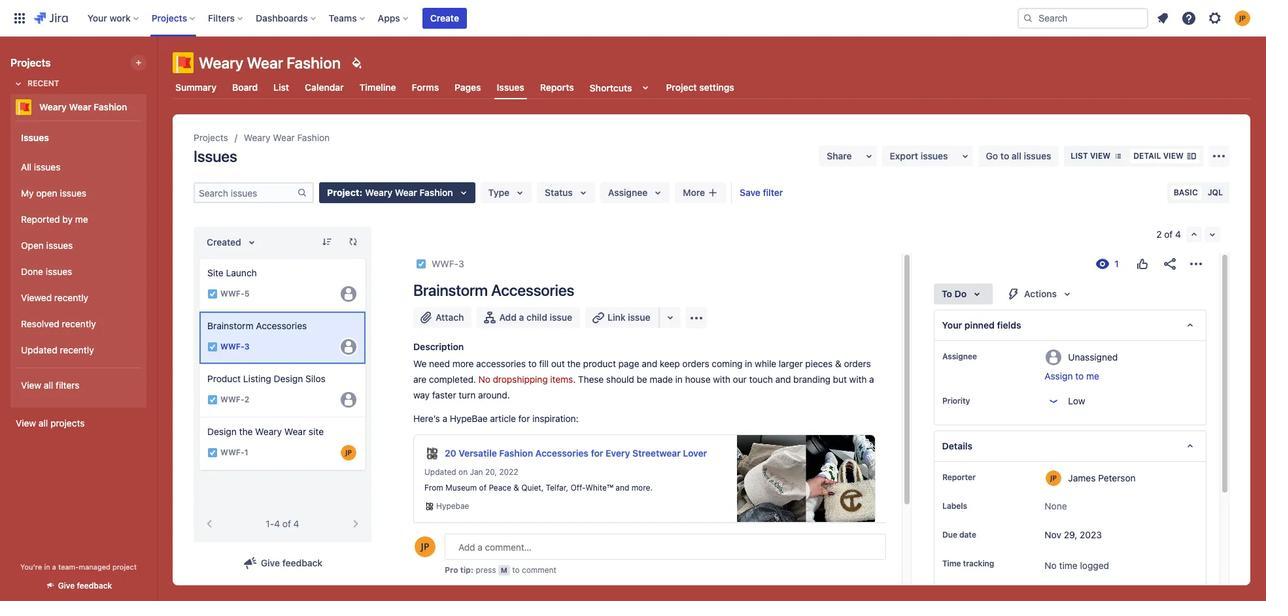 Task type: locate. For each thing, give the bounding box(es) containing it.
projects down summary link
[[194, 132, 228, 143]]

view left 'detail'
[[1090, 151, 1111, 161]]

status
[[545, 187, 573, 198]]

1 vertical spatial the
[[239, 427, 253, 438]]

1 vertical spatial of
[[479, 484, 487, 493]]

0 vertical spatial weary wear fashion link
[[10, 94, 141, 120]]

2 horizontal spatial and
[[776, 374, 791, 385]]

profile image of james peterson image
[[415, 537, 436, 558]]

&
[[835, 358, 842, 370], [514, 484, 519, 493]]

1 horizontal spatial the
[[567, 358, 581, 370]]

give feedback down 1-4 of 4
[[261, 558, 323, 569]]

2 with from the left
[[849, 374, 867, 385]]

0 horizontal spatial give
[[58, 582, 75, 591]]

1 horizontal spatial of
[[479, 484, 487, 493]]

1 horizontal spatial list
[[1071, 151, 1088, 161]]

recently inside the updated recently link
[[60, 344, 94, 356]]

to
[[1001, 150, 1010, 162], [528, 358, 537, 370], [1076, 371, 1084, 382], [512, 566, 520, 576]]

task image for brainstorm accessories
[[207, 342, 218, 353]]

of down "jan"
[[479, 484, 487, 493]]

issues up all issues
[[21, 132, 49, 143]]

design
[[274, 374, 303, 385], [207, 427, 237, 438]]

2 vertical spatial projects
[[194, 132, 228, 143]]

for for every
[[591, 448, 603, 459]]

group
[[16, 120, 141, 407], [16, 150, 141, 368]]

2 vertical spatial of
[[283, 519, 291, 530]]

add
[[499, 312, 517, 323]]

updated inside updated on jan 20, 2022 from museum of peace & quiet, telfar, off-white™ and more.
[[425, 468, 456, 478]]

peace
[[489, 484, 512, 493]]

open
[[21, 240, 44, 251]]

view left filters
[[21, 380, 41, 391]]

list right go to all issues
[[1071, 151, 1088, 161]]

help image
[[1181, 10, 1197, 26]]

0 horizontal spatial no
[[479, 374, 490, 385]]

give feedback button
[[235, 553, 330, 574], [37, 576, 120, 597]]

in right the you're
[[44, 563, 50, 572]]

& inside we need more accessories to fill out the product page and keep orders coming in while larger pieces & orders are completed.
[[835, 358, 842, 370]]

0 vertical spatial projects
[[152, 12, 187, 23]]

banner containing your work
[[0, 0, 1266, 37]]

1 horizontal spatial for
[[591, 448, 603, 459]]

link issue button
[[585, 307, 660, 328]]

2 vertical spatial all
[[39, 418, 48, 429]]

these
[[578, 374, 604, 385]]

project for project : weary wear fashion
[[327, 187, 359, 198]]

orders up but
[[844, 358, 871, 370]]

pro tip: press m to comment
[[445, 566, 557, 576]]

weary
[[199, 54, 244, 72], [39, 101, 67, 113], [244, 132, 271, 143], [365, 187, 393, 198], [255, 427, 282, 438]]

0 horizontal spatial 4
[[274, 519, 280, 530]]

timeline link
[[357, 76, 399, 99]]

a right add
[[519, 312, 524, 323]]

0 horizontal spatial 2
[[244, 395, 249, 405]]

wwf-3 up product
[[220, 342, 250, 352]]

issues up viewed recently
[[46, 266, 72, 277]]

give feedback button down 1-4 of 4
[[235, 553, 330, 574]]

no left time
[[1045, 561, 1057, 572]]

add to starred image
[[143, 99, 158, 115]]

1 horizontal spatial updated
[[425, 468, 456, 478]]

group containing issues
[[16, 120, 141, 407]]

unassigned
[[1069, 352, 1118, 363]]

priority unpin image
[[973, 396, 983, 407]]

jira image
[[34, 10, 68, 26], [34, 10, 68, 26]]

project up refresh icon
[[327, 187, 359, 198]]

issues for open issues
[[46, 240, 73, 251]]

wear
[[247, 54, 283, 72], [69, 101, 91, 113], [273, 132, 295, 143], [395, 187, 417, 198], [284, 427, 306, 438]]

to do button
[[934, 284, 993, 305]]

1 vertical spatial in
[[676, 374, 683, 385]]

to left fill on the left bottom
[[528, 358, 537, 370]]

1 vertical spatial 2
[[244, 395, 249, 405]]

wwf- down site launch
[[220, 289, 244, 299]]

3 up attach
[[459, 258, 464, 270]]

issues inside tab list
[[497, 82, 524, 93]]

give feedback for topmost give feedback button
[[261, 558, 323, 569]]

0 horizontal spatial issue
[[550, 312, 572, 323]]

weary right projects link
[[244, 132, 271, 143]]

silos
[[306, 374, 326, 385]]

touch
[[749, 374, 773, 385]]

in right made
[[676, 374, 683, 385]]

open share dialog image
[[861, 148, 877, 164]]

view all projects link
[[10, 412, 147, 436]]

2022
[[499, 468, 518, 478]]

tab list
[[165, 76, 1259, 99]]

brainstorm accessories down 5
[[207, 321, 307, 332]]

no
[[479, 374, 490, 385], [1045, 561, 1057, 572]]

resolved recently
[[21, 318, 96, 329]]

0 vertical spatial design
[[274, 374, 303, 385]]

projects inside popup button
[[152, 12, 187, 23]]

assignee right status dropdown button
[[608, 187, 648, 198]]

0 vertical spatial recently
[[54, 292, 88, 303]]

updated up from
[[425, 468, 456, 478]]

task image down site
[[207, 289, 218, 300]]

design left silos
[[274, 374, 303, 385]]

viewed recently link
[[16, 285, 141, 311]]

here's a hypebae article for inspiration:
[[413, 413, 579, 425]]

1 vertical spatial your
[[943, 320, 963, 331]]

updated for updated recently
[[21, 344, 57, 356]]

project inside tab list
[[666, 82, 697, 93]]

0 vertical spatial for
[[519, 413, 530, 425]]

create project image
[[133, 58, 144, 68]]

weary up board
[[199, 54, 244, 72]]

1 horizontal spatial issue
[[628, 312, 651, 323]]

weary wear fashion down list link at the top of page
[[244, 132, 330, 143]]

1 vertical spatial and
[[776, 374, 791, 385]]

filters
[[208, 12, 235, 23]]

1 vertical spatial give
[[58, 582, 75, 591]]

dashboards button
[[252, 8, 321, 28]]

issues down projects link
[[194, 147, 237, 166]]

pro
[[445, 566, 458, 576]]

task image left wwf-1
[[207, 448, 218, 459]]

go
[[986, 150, 998, 162]]

task image left the wwf-2
[[207, 395, 218, 406]]

add a child issue
[[499, 312, 572, 323]]

your left work
[[87, 12, 107, 23]]

0 horizontal spatial updated
[[21, 344, 57, 356]]

and
[[642, 358, 657, 370], [776, 374, 791, 385], [616, 484, 630, 493]]

1 horizontal spatial give feedback
[[261, 558, 323, 569]]

1 horizontal spatial design
[[274, 374, 303, 385]]

wear up list link at the top of page
[[247, 54, 283, 72]]

task image
[[416, 259, 427, 270], [207, 289, 218, 300], [207, 342, 218, 353], [207, 395, 218, 406], [207, 448, 218, 459]]

open issues
[[21, 240, 73, 251]]

2 group from the top
[[16, 150, 141, 368]]

accessories up the telfar,
[[536, 448, 589, 459]]

page
[[619, 358, 639, 370]]

projects for projects link
[[194, 132, 228, 143]]

open export issues dropdown image
[[957, 148, 973, 164]]

0 vertical spatial assignee
[[608, 187, 648, 198]]

my
[[21, 187, 34, 199]]

the inside we need more accessories to fill out the product page and keep orders coming in while larger pieces & orders are completed.
[[567, 358, 581, 370]]

vote options: no one has voted for this issue yet. image
[[1135, 256, 1151, 272]]

updated down resolved
[[21, 344, 57, 356]]

2 horizontal spatial issues
[[497, 82, 524, 93]]

0 vertical spatial weary wear fashion
[[199, 54, 341, 72]]

2 horizontal spatial in
[[745, 358, 753, 370]]

issues inside group
[[21, 132, 49, 143]]

1 view from the left
[[1090, 151, 1111, 161]]

more
[[683, 187, 705, 198]]

wwf- for the
[[220, 448, 244, 458]]

& left quiet, on the left of the page
[[514, 484, 519, 493]]

projects right work
[[152, 12, 187, 23]]

reports
[[540, 82, 574, 93]]

board
[[232, 82, 258, 93]]

all inside group
[[44, 380, 53, 391]]

0 horizontal spatial issues
[[21, 132, 49, 143]]

0 vertical spatial and
[[642, 358, 657, 370]]

give down team-
[[58, 582, 75, 591]]

0 vertical spatial view
[[21, 380, 41, 391]]

1 horizontal spatial issues
[[194, 147, 237, 166]]

task image up product
[[207, 342, 218, 353]]

wwf- down product
[[220, 395, 244, 405]]

1 horizontal spatial give
[[261, 558, 280, 569]]

1 vertical spatial weary wear fashion link
[[244, 130, 330, 146]]

issue
[[550, 312, 572, 323], [628, 312, 651, 323]]

1 vertical spatial give feedback
[[58, 582, 112, 591]]

give feedback for the left give feedback button
[[58, 582, 112, 591]]

0 vertical spatial list
[[274, 82, 289, 93]]

due date pin to top image
[[979, 531, 990, 541]]

copy link to issue image
[[462, 258, 472, 269]]

orders up house
[[683, 358, 710, 370]]

1 horizontal spatial orders
[[844, 358, 871, 370]]

0 horizontal spatial me
[[75, 214, 88, 225]]

no for no dropshipping items.
[[479, 374, 490, 385]]

order by image
[[244, 235, 260, 251]]

0 horizontal spatial of
[[283, 519, 291, 530]]

1 vertical spatial no
[[1045, 561, 1057, 572]]

more
[[453, 358, 474, 370]]

weary wear fashion down recent
[[39, 101, 127, 113]]

1 vertical spatial &
[[514, 484, 519, 493]]

view left projects
[[16, 418, 36, 429]]

2 vertical spatial and
[[616, 484, 630, 493]]

recently inside viewed recently link
[[54, 292, 88, 303]]

logged
[[1080, 561, 1109, 572]]

1 vertical spatial issues
[[21, 132, 49, 143]]

all issues
[[21, 161, 60, 172]]

1 vertical spatial 3
[[244, 342, 250, 352]]

list inside tab list
[[274, 82, 289, 93]]

collapse recent projects image
[[10, 76, 26, 92]]

assignee
[[608, 187, 648, 198], [943, 352, 977, 362]]

list for list
[[274, 82, 289, 93]]

me inside reported by me link
[[75, 214, 88, 225]]

1 vertical spatial for
[[591, 448, 603, 459]]

your profile and settings image
[[1235, 10, 1251, 26]]

give down 1-
[[261, 558, 280, 569]]

task image for site launch
[[207, 289, 218, 300]]

design up wwf-1
[[207, 427, 237, 438]]

0 horizontal spatial project
[[327, 187, 359, 198]]

me inside the assign to me button
[[1087, 371, 1100, 382]]

0 vertical spatial 3
[[459, 258, 464, 270]]

details element
[[934, 431, 1207, 462]]

1 horizontal spatial no
[[1045, 561, 1057, 572]]

in inside we need more accessories to fill out the product page and keep orders coming in while larger pieces & orders are completed.
[[745, 358, 753, 370]]

set background color image
[[349, 55, 364, 71]]

time
[[1059, 561, 1078, 572]]

task image for design the weary wear site
[[207, 448, 218, 459]]

turn
[[459, 390, 476, 401]]

view inside group
[[21, 380, 41, 391]]

2 view from the left
[[1164, 151, 1184, 161]]

weary down recent
[[39, 101, 67, 113]]

give feedback down the you're in a team-managed project
[[58, 582, 112, 591]]

3 up listing
[[244, 342, 250, 352]]

0 horizontal spatial list
[[274, 82, 289, 93]]

branding
[[794, 374, 831, 385]]

a right but
[[869, 374, 874, 385]]

updated inside group
[[21, 344, 57, 356]]

issues right "export"
[[921, 150, 948, 162]]

view for view all projects
[[16, 418, 36, 429]]

wwf- left copy link to issue 'image'
[[432, 258, 459, 270]]

view for view all filters
[[21, 380, 41, 391]]

and down the larger
[[776, 374, 791, 385]]

all left filters
[[44, 380, 53, 391]]

with right but
[[849, 374, 867, 385]]

site
[[309, 427, 324, 438]]

accessories up 'product listing design silos'
[[256, 321, 307, 332]]

issues inside button
[[921, 150, 948, 162]]

me for assign to me
[[1087, 371, 1100, 382]]

while
[[755, 358, 777, 370]]

projects for the "projects" popup button
[[152, 12, 187, 23]]

updated for updated on jan 20, 2022 from museum of peace & quiet, telfar, off-white™ and more.
[[425, 468, 456, 478]]

all right go
[[1012, 150, 1022, 162]]

wwf- for accessories
[[220, 342, 244, 352]]

1 vertical spatial assignee
[[943, 352, 977, 362]]

give feedback button down the you're in a team-managed project
[[37, 576, 120, 597]]

your inside dropdown button
[[87, 12, 107, 23]]

you're in a team-managed project
[[20, 563, 137, 572]]

details
[[943, 441, 973, 452]]

me
[[75, 214, 88, 225], [1087, 371, 1100, 382]]

0 vertical spatial 2
[[1157, 229, 1162, 240]]

fashion left type
[[420, 187, 453, 198]]

1 vertical spatial projects
[[10, 57, 51, 69]]

filters button
[[204, 8, 248, 28]]

issues down reported by me on the top of the page
[[46, 240, 73, 251]]

1 horizontal spatial projects
[[152, 12, 187, 23]]

2 horizontal spatial of
[[1165, 229, 1173, 240]]

0 horizontal spatial for
[[519, 413, 530, 425]]

refresh image
[[348, 237, 358, 247]]

issues for projects link
[[194, 147, 237, 166]]

view for list view
[[1090, 151, 1111, 161]]

0 vertical spatial &
[[835, 358, 842, 370]]

project left settings
[[666, 82, 697, 93]]

save filter
[[740, 187, 783, 198]]

0 horizontal spatial wwf-3
[[220, 342, 250, 352]]

add app image
[[689, 310, 704, 326]]

weary wear fashion link down recent
[[10, 94, 141, 120]]

peterson
[[1098, 473, 1136, 484]]

nov
[[1045, 530, 1062, 541]]

for right article
[[519, 413, 530, 425]]

assign to me button
[[1045, 370, 1193, 383]]

1 horizontal spatial me
[[1087, 371, 1100, 382]]

2 vertical spatial recently
[[60, 344, 94, 356]]

0 vertical spatial in
[[745, 358, 753, 370]]

primary element
[[8, 0, 1018, 36]]

labels pin to top image
[[970, 502, 981, 512]]

me down unassigned
[[1087, 371, 1100, 382]]

view right 'detail'
[[1164, 151, 1184, 161]]

the up the 1
[[239, 427, 253, 438]]

1 horizontal spatial give feedback button
[[235, 553, 330, 574]]

appswitcher icon image
[[12, 10, 27, 26]]

all inside "link"
[[39, 418, 48, 429]]

0 vertical spatial feedback
[[282, 558, 323, 569]]

export issues
[[890, 150, 948, 162]]

Search issues text field
[[195, 184, 297, 202]]

1 vertical spatial all
[[44, 380, 53, 391]]

listing
[[243, 374, 271, 385]]

off-
[[571, 484, 586, 493]]

recently down viewed recently link
[[62, 318, 96, 329]]

recently down the done issues link
[[54, 292, 88, 303]]

settings image
[[1208, 10, 1223, 26]]

1 vertical spatial recently
[[62, 318, 96, 329]]

jan
[[470, 468, 483, 478]]

actions image
[[1189, 256, 1204, 272]]

search image
[[1023, 13, 1034, 23]]

fashion left 'add to starred' icon
[[94, 101, 127, 113]]

of up share image
[[1165, 229, 1173, 240]]

notifications image
[[1155, 10, 1171, 26]]

1 horizontal spatial project
[[666, 82, 697, 93]]

1 vertical spatial give feedback button
[[37, 576, 120, 597]]

time
[[943, 559, 961, 569]]

1 horizontal spatial 4
[[294, 519, 299, 530]]

product
[[583, 358, 616, 370]]

summary link
[[173, 76, 219, 99]]

for left the every
[[591, 448, 603, 459]]

issue right link
[[628, 312, 651, 323]]

0 horizontal spatial projects
[[10, 57, 51, 69]]

0 horizontal spatial the
[[239, 427, 253, 438]]

3
[[459, 258, 464, 270], [244, 342, 250, 352]]

fashion down the calendar link
[[297, 132, 330, 143]]

0 vertical spatial brainstorm accessories
[[413, 281, 574, 300]]

projects
[[152, 12, 187, 23], [10, 57, 51, 69], [194, 132, 228, 143]]

1 vertical spatial brainstorm
[[207, 321, 254, 332]]

banner
[[0, 0, 1266, 37]]

weary wear fashion up list link at the top of page
[[199, 54, 341, 72]]

issues right pages
[[497, 82, 524, 93]]

1 vertical spatial feedback
[[77, 582, 112, 591]]

all for projects
[[39, 418, 48, 429]]

1 horizontal spatial brainstorm accessories
[[413, 281, 574, 300]]

to inside button
[[1076, 371, 1084, 382]]

accessories up add a child issue
[[491, 281, 574, 300]]

product listing design silos
[[207, 374, 326, 385]]

view for detail view
[[1164, 151, 1184, 161]]

projects up recent
[[10, 57, 51, 69]]

wwf-3 up attach
[[432, 258, 464, 270]]

29,
[[1064, 530, 1078, 541]]

assignee left assignee unpin icon
[[943, 352, 977, 362]]

recently inside resolved recently link
[[62, 318, 96, 329]]

1 vertical spatial me
[[1087, 371, 1100, 382]]

shortcuts
[[590, 82, 632, 93]]

0 vertical spatial no
[[479, 374, 490, 385]]

0 vertical spatial issues
[[497, 82, 524, 93]]

view all filters
[[21, 380, 80, 391]]

and inside these should be made in house with our touch and branding but with a way faster turn around.
[[776, 374, 791, 385]]

updated recently
[[21, 344, 94, 356]]

with down the coming
[[713, 374, 731, 385]]

give for topmost give feedback button
[[261, 558, 280, 569]]

list view
[[1071, 151, 1111, 161]]

2 horizontal spatial projects
[[194, 132, 228, 143]]

brainstorm accessories up add
[[413, 281, 574, 300]]

0 vertical spatial me
[[75, 214, 88, 225]]

the right out
[[567, 358, 581, 370]]

addicon image
[[708, 188, 718, 198]]

a left team-
[[52, 563, 56, 572]]

more button
[[675, 183, 726, 203]]

me right by
[[75, 214, 88, 225]]

your
[[87, 12, 107, 23], [943, 320, 963, 331]]

brainstorm down wwf-5
[[207, 321, 254, 332]]

1 vertical spatial brainstorm accessories
[[207, 321, 307, 332]]

me for reported by me
[[75, 214, 88, 225]]

of right 1-
[[283, 519, 291, 530]]

we
[[413, 358, 427, 370]]

your for your work
[[87, 12, 107, 23]]

reported by me link
[[16, 207, 141, 233]]

around.
[[478, 390, 510, 401]]

1 horizontal spatial with
[[849, 374, 867, 385]]

done issues link
[[16, 259, 141, 285]]

view inside "link"
[[16, 418, 36, 429]]

recently down resolved recently link
[[60, 344, 94, 356]]

go to all issues
[[986, 150, 1051, 162]]

your left pinned
[[943, 320, 963, 331]]

product
[[207, 374, 241, 385]]

2 vertical spatial in
[[44, 563, 50, 572]]

and left more.
[[616, 484, 630, 493]]

activity
[[413, 579, 447, 590]]

sidebar navigation image
[[143, 52, 171, 78]]

status button
[[537, 183, 595, 203]]

calendar
[[305, 82, 344, 93]]

1 group from the top
[[16, 120, 141, 407]]

1 horizontal spatial brainstorm
[[413, 281, 488, 300]]



Task type: vqa. For each thing, say whether or not it's contained in the screenshot.
search box
no



Task type: describe. For each thing, give the bounding box(es) containing it.
2 vertical spatial weary wear fashion
[[244, 132, 330, 143]]

view all filters link
[[16, 373, 141, 399]]

site
[[207, 268, 224, 279]]

comment
[[522, 566, 557, 576]]

actions
[[1025, 288, 1057, 300]]

versatile
[[459, 448, 497, 459]]

to right the "m"
[[512, 566, 520, 576]]

pieces
[[806, 358, 833, 370]]

0 horizontal spatial 3
[[244, 342, 250, 352]]

& inside updated on jan 20, 2022 from museum of peace & quiet, telfar, off-white™ and more.
[[514, 484, 519, 493]]

weary left "site" on the bottom left of the page
[[255, 427, 282, 438]]

wear down list link at the top of page
[[273, 132, 295, 143]]

project for project settings
[[666, 82, 697, 93]]

keep
[[660, 358, 680, 370]]

0 horizontal spatial brainstorm accessories
[[207, 321, 307, 332]]

apps button
[[374, 8, 413, 28]]

2023
[[1080, 530, 1102, 541]]

export issues button
[[882, 146, 973, 167]]

share image
[[1162, 256, 1178, 272]]

wear right :
[[395, 187, 417, 198]]

timeline
[[360, 82, 396, 93]]

0 horizontal spatial brainstorm
[[207, 321, 254, 332]]

quiet,
[[521, 484, 544, 493]]

1 with from the left
[[713, 374, 731, 385]]

no for no time logged
[[1045, 561, 1057, 572]]

team-
[[58, 563, 79, 572]]

1 vertical spatial weary wear fashion
[[39, 101, 127, 113]]

fashion up calendar
[[287, 54, 341, 72]]

on
[[459, 468, 468, 478]]

all for filters
[[44, 380, 53, 391]]

telfar,
[[546, 484, 569, 493]]

dropshipping
[[493, 374, 548, 385]]

reported by me
[[21, 214, 88, 225]]

need
[[429, 358, 450, 370]]

save
[[740, 187, 761, 198]]

launch
[[226, 268, 257, 279]]

link issue
[[608, 312, 651, 323]]

task image for product listing design silos
[[207, 395, 218, 406]]

0 horizontal spatial design
[[207, 427, 237, 438]]

20
[[445, 448, 456, 459]]

hypebae
[[450, 413, 488, 425]]

20 versatile fashion accessories for every streetwear lover
[[445, 448, 707, 459]]

2 orders from the left
[[844, 358, 871, 370]]

1 vertical spatial accessories
[[256, 321, 307, 332]]

1 orders from the left
[[683, 358, 710, 370]]

should
[[606, 374, 634, 385]]

issues for done issues
[[46, 266, 72, 277]]

assignee unpin image
[[980, 352, 990, 362]]

0 vertical spatial wwf-3
[[432, 258, 464, 270]]

wwf-2
[[220, 395, 249, 405]]

1 horizontal spatial weary wear fashion link
[[244, 130, 330, 146]]

1 horizontal spatial 2
[[1157, 229, 1162, 240]]

calendar link
[[302, 76, 346, 99]]

dashboards
[[256, 12, 308, 23]]

more.
[[632, 484, 653, 493]]

give for the left give feedback button
[[58, 582, 75, 591]]

import and bulk change issues image
[[1212, 148, 1227, 164]]

2 horizontal spatial 4
[[1176, 229, 1181, 240]]

your for your pinned fields
[[943, 320, 963, 331]]

issues for the weary wear fashion link to the left
[[21, 132, 49, 143]]

fashion up the 2022
[[499, 448, 533, 459]]

fill
[[539, 358, 549, 370]]

recently for viewed recently
[[54, 292, 88, 303]]

2 vertical spatial accessories
[[536, 448, 589, 459]]

type button
[[481, 183, 532, 203]]

wwf- for launch
[[220, 289, 244, 299]]

filters
[[56, 380, 80, 391]]

recently for resolved recently
[[62, 318, 96, 329]]

0 horizontal spatial feedback
[[77, 582, 112, 591]]

to right go
[[1001, 150, 1010, 162]]

0 horizontal spatial in
[[44, 563, 50, 572]]

fields
[[998, 320, 1022, 331]]

for for inspiration:
[[519, 413, 530, 425]]

and inside updated on jan 20, 2022 from museum of peace & quiet, telfar, off-white™ and more.
[[616, 484, 630, 493]]

0 vertical spatial brainstorm
[[413, 281, 488, 300]]

create
[[430, 12, 459, 23]]

group containing all issues
[[16, 150, 141, 368]]

no time logged
[[1045, 561, 1109, 572]]

date
[[960, 531, 977, 540]]

wwf-3 link
[[432, 256, 464, 272]]

forms link
[[409, 76, 442, 99]]

made
[[650, 374, 673, 385]]

and inside we need more accessories to fill out the product page and keep orders coming in while larger pieces & orders are completed.
[[642, 358, 657, 370]]

assignee inside dropdown button
[[608, 187, 648, 198]]

create button
[[422, 8, 467, 28]]

of inside updated on jan 20, 2022 from museum of peace & quiet, telfar, off-white™ and more.
[[479, 484, 487, 493]]

in inside these should be made in house with our touch and branding but with a way faster turn around.
[[676, 374, 683, 385]]

tab list containing issues
[[165, 76, 1259, 99]]

0 vertical spatial all
[[1012, 150, 1022, 162]]

wwf- for listing
[[220, 395, 244, 405]]

these should be made in house with our touch and branding but with a way faster turn around.
[[413, 374, 877, 401]]

task image left wwf-3 link at the left
[[416, 259, 427, 270]]

1-4 of 4
[[266, 519, 299, 530]]

created
[[207, 237, 241, 248]]

issues down all issues link
[[60, 187, 86, 199]]

0 vertical spatial of
[[1165, 229, 1173, 240]]

my open issues
[[21, 187, 86, 199]]

1 horizontal spatial 3
[[459, 258, 464, 270]]

managed
[[79, 563, 110, 572]]

0 vertical spatial accessories
[[491, 281, 574, 300]]

items.
[[550, 374, 576, 385]]

attach
[[436, 312, 464, 323]]

1 vertical spatial wwf-3
[[220, 342, 250, 352]]

viewed recently
[[21, 292, 88, 303]]

0 horizontal spatial give feedback button
[[37, 576, 120, 597]]

you're
[[20, 563, 42, 572]]

design the weary wear site
[[207, 427, 324, 438]]

streetwear
[[633, 448, 681, 459]]

forms
[[412, 82, 439, 93]]

projects
[[50, 418, 85, 429]]

your pinned fields element
[[934, 310, 1207, 341]]

work
[[110, 12, 131, 23]]

link web pages and more image
[[662, 310, 678, 326]]

assignee button
[[600, 183, 670, 203]]

view all projects
[[16, 418, 85, 429]]

m
[[501, 567, 508, 575]]

0 vertical spatial give feedback button
[[235, 553, 330, 574]]

Add a comment… field
[[445, 534, 886, 561]]

detail view
[[1134, 151, 1184, 161]]

projects link
[[194, 130, 228, 146]]

viewed
[[21, 292, 52, 303]]

wear up all issues link
[[69, 101, 91, 113]]

2 issue from the left
[[628, 312, 651, 323]]

issues right go
[[1024, 150, 1051, 162]]

detail
[[1134, 151, 1161, 161]]

resolved recently link
[[16, 311, 141, 338]]

your pinned fields
[[943, 320, 1022, 331]]

faster
[[432, 390, 456, 401]]

pages link
[[452, 76, 484, 99]]

filter
[[763, 187, 783, 198]]

go to all issues link
[[978, 146, 1059, 167]]

issues for all issues
[[34, 161, 60, 172]]

0 horizontal spatial weary wear fashion link
[[10, 94, 141, 120]]

your work
[[87, 12, 131, 23]]

lover
[[683, 448, 707, 459]]

a inside button
[[519, 312, 524, 323]]

be
[[637, 374, 647, 385]]

1-
[[266, 519, 274, 530]]

1 horizontal spatial feedback
[[282, 558, 323, 569]]

wwf-5
[[220, 289, 250, 299]]

sort descending image
[[322, 237, 332, 247]]

Search field
[[1018, 8, 1149, 28]]

out
[[551, 358, 565, 370]]

james
[[1069, 473, 1096, 484]]

jql
[[1208, 188, 1223, 198]]

a inside these should be made in house with our touch and branding but with a way faster turn around.
[[869, 374, 874, 385]]

1 issue from the left
[[550, 312, 572, 323]]

to inside we need more accessories to fill out the product page and keep orders coming in while larger pieces & orders are completed.
[[528, 358, 537, 370]]

description
[[413, 341, 464, 353]]

wear left "site" on the bottom left of the page
[[284, 427, 306, 438]]

weary right :
[[365, 187, 393, 198]]

recently for updated recently
[[60, 344, 94, 356]]

shortcuts button
[[587, 76, 656, 99]]

list for list view
[[1071, 151, 1088, 161]]

a right the here's
[[443, 413, 447, 425]]

issues for export issues
[[921, 150, 948, 162]]

your work button
[[84, 8, 144, 28]]

site launch
[[207, 268, 257, 279]]

pinned
[[965, 320, 995, 331]]

james peterson image
[[341, 445, 357, 461]]

museum
[[446, 484, 477, 493]]



